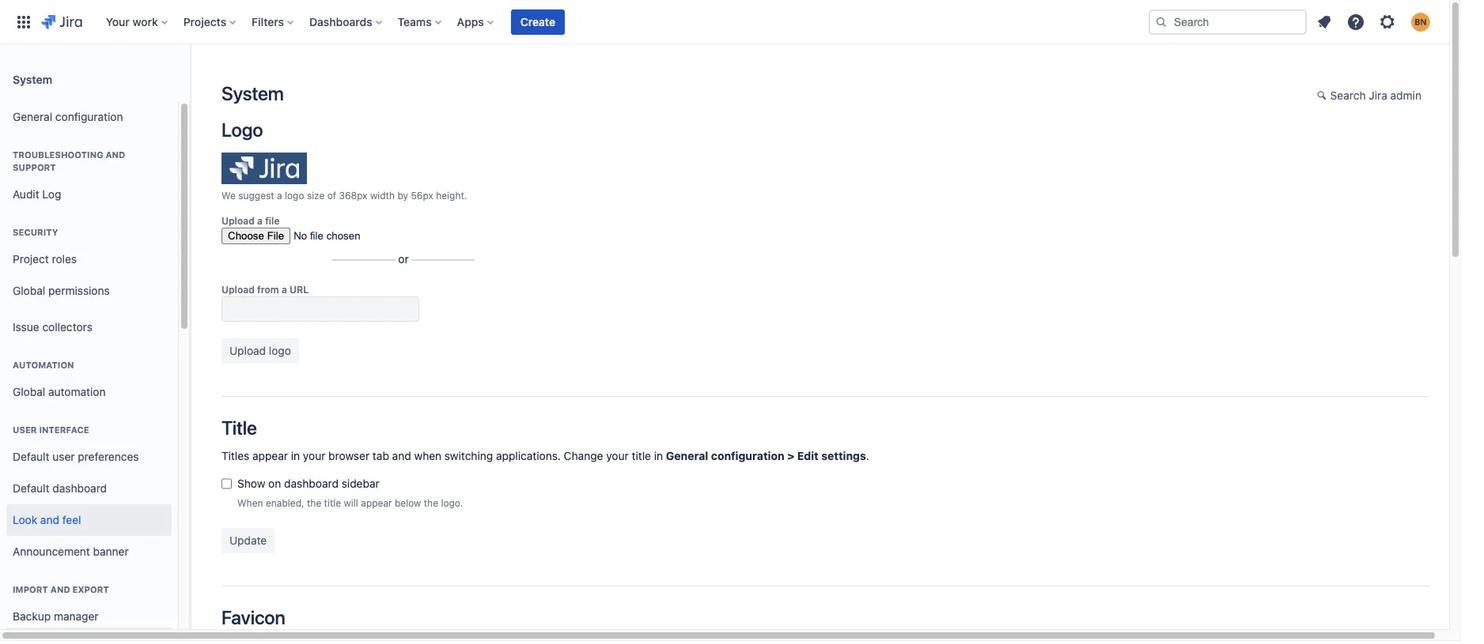Task type: vqa. For each thing, say whether or not it's contained in the screenshot.


Task type: locate. For each thing, give the bounding box(es) containing it.
the
[[307, 498, 321, 510], [424, 498, 438, 510]]

search
[[1331, 89, 1366, 102]]

and for look and feel
[[40, 513, 59, 527]]

default dashboard link
[[6, 473, 172, 505]]

default for default user preferences
[[13, 450, 49, 463]]

0 vertical spatial appear
[[252, 449, 288, 463]]

automation
[[13, 360, 74, 370]]

your left browser
[[303, 449, 326, 463]]

1 horizontal spatial appear
[[361, 498, 392, 510]]

system up logo
[[222, 82, 284, 104]]

title
[[222, 417, 257, 439]]

show
[[237, 477, 265, 491]]

1 vertical spatial configuration
[[711, 449, 785, 463]]

default inside default dashboard "link"
[[13, 482, 49, 495]]

default down user
[[13, 450, 49, 463]]

0 vertical spatial title
[[632, 449, 651, 463]]

look
[[13, 513, 37, 527]]

1 horizontal spatial your
[[606, 449, 629, 463]]

jira
[[1369, 89, 1388, 102]]

global permissions link
[[6, 275, 172, 307]]

configuration left >
[[711, 449, 785, 463]]

switching
[[445, 449, 493, 463]]

upload down we
[[222, 215, 255, 227]]

create
[[521, 15, 555, 28]]

1 your from the left
[[303, 449, 326, 463]]

on
[[268, 477, 281, 491]]

appswitcher icon image
[[14, 12, 33, 31]]

primary element
[[9, 0, 1149, 44]]

and down general configuration link
[[106, 150, 125, 160]]

2 the from the left
[[424, 498, 438, 510]]

and inside troubleshooting and support
[[106, 150, 125, 160]]

2 upload from the top
[[222, 284, 255, 296]]

a left "logo"
[[277, 190, 282, 202]]

teams
[[398, 15, 432, 28]]

0 vertical spatial general
[[13, 110, 52, 123]]

suggest
[[238, 190, 274, 202]]

title left will
[[324, 498, 341, 510]]

0 vertical spatial a
[[277, 190, 282, 202]]

the left logo.
[[424, 498, 438, 510]]

1 horizontal spatial dashboard
[[284, 477, 339, 491]]

global permissions
[[13, 284, 110, 297]]

2 vertical spatial a
[[282, 284, 287, 296]]

create button
[[511, 9, 565, 34]]

global for global permissions
[[13, 284, 45, 297]]

banner
[[0, 0, 1450, 44]]

filters button
[[247, 9, 300, 34]]

upload
[[222, 215, 255, 227], [222, 284, 255, 296]]

by
[[398, 190, 408, 202]]

upload from a url
[[222, 284, 309, 296]]

in right the change
[[654, 449, 663, 463]]

default
[[13, 450, 49, 463], [13, 482, 49, 495]]

user
[[52, 450, 75, 463]]

global down project
[[13, 284, 45, 297]]

and up 'backup manager'
[[50, 585, 70, 595]]

jira image
[[41, 12, 82, 31], [41, 12, 82, 31]]

configuration
[[55, 110, 123, 123], [711, 449, 785, 463]]

dashboard
[[284, 477, 339, 491], [52, 482, 107, 495]]

and inside group
[[50, 585, 70, 595]]

global
[[13, 284, 45, 297], [13, 385, 45, 398]]

settings
[[822, 449, 866, 463]]

collectors
[[42, 320, 93, 334]]

upload a file
[[222, 215, 280, 227]]

favicon
[[222, 607, 285, 629]]

general
[[13, 110, 52, 123], [666, 449, 709, 463]]

and inside user interface group
[[40, 513, 59, 527]]

and
[[106, 150, 125, 160], [392, 449, 411, 463], [40, 513, 59, 527], [50, 585, 70, 595]]

1 default from the top
[[13, 450, 49, 463]]

>
[[787, 449, 795, 463]]

a
[[277, 190, 282, 202], [257, 215, 263, 227], [282, 284, 287, 296]]

general configuration
[[13, 110, 123, 123]]

1 vertical spatial appear
[[361, 498, 392, 510]]

in up enabled,
[[291, 449, 300, 463]]

system up general configuration
[[13, 72, 52, 86]]

logo.
[[441, 498, 463, 510]]

a left url
[[282, 284, 287, 296]]

work
[[133, 15, 158, 28]]

title right the change
[[632, 449, 651, 463]]

2 global from the top
[[13, 385, 45, 398]]

when
[[414, 449, 442, 463]]

security group
[[6, 210, 172, 312]]

search image
[[1155, 15, 1168, 28]]

global inside automation group
[[13, 385, 45, 398]]

0 horizontal spatial appear
[[252, 449, 288, 463]]

log
[[42, 187, 61, 201]]

default for default dashboard
[[13, 482, 49, 495]]

1 vertical spatial title
[[324, 498, 341, 510]]

appear inside show on dashboard sidebar when enabled, the title will appear below the logo.
[[361, 498, 392, 510]]

show on dashboard sidebar when enabled, the title will appear below the logo.
[[237, 477, 463, 510]]

default up look
[[13, 482, 49, 495]]

security
[[13, 227, 58, 237]]

appear up on
[[252, 449, 288, 463]]

0 horizontal spatial your
[[303, 449, 326, 463]]

0 horizontal spatial in
[[291, 449, 300, 463]]

applications.
[[496, 449, 561, 463]]

appear down sidebar
[[361, 498, 392, 510]]

0 horizontal spatial general
[[13, 110, 52, 123]]

Search field
[[1149, 9, 1307, 34]]

1 horizontal spatial the
[[424, 498, 438, 510]]

0 vertical spatial upload
[[222, 215, 255, 227]]

and for import and export
[[50, 585, 70, 595]]

0 horizontal spatial title
[[324, 498, 341, 510]]

configuration up troubleshooting and support
[[55, 110, 123, 123]]

1 horizontal spatial general
[[666, 449, 709, 463]]

banner
[[93, 545, 129, 558]]

titles appear in your browser tab and when switching applications. change your title in general configuration > edit settings .
[[222, 449, 869, 463]]

1 vertical spatial default
[[13, 482, 49, 495]]

1 upload from the top
[[222, 215, 255, 227]]

your
[[303, 449, 326, 463], [606, 449, 629, 463]]

tab
[[373, 449, 389, 463]]

in
[[291, 449, 300, 463], [654, 449, 663, 463]]

0 horizontal spatial dashboard
[[52, 482, 107, 495]]

announcement
[[13, 545, 90, 558]]

dashboard up enabled,
[[284, 477, 339, 491]]

global down the automation
[[13, 385, 45, 398]]

dashboard down default user preferences on the bottom left
[[52, 482, 107, 495]]

width
[[370, 190, 395, 202]]

0 vertical spatial global
[[13, 284, 45, 297]]

upload left from
[[222, 284, 255, 296]]

global inside security group
[[13, 284, 45, 297]]

system
[[13, 72, 52, 86], [222, 82, 284, 104]]

1 horizontal spatial in
[[654, 449, 663, 463]]

2 default from the top
[[13, 482, 49, 495]]

apps
[[457, 15, 484, 28]]

browser
[[329, 449, 370, 463]]

user interface group
[[6, 408, 172, 573]]

dashboard inside show on dashboard sidebar when enabled, the title will appear below the logo.
[[284, 477, 339, 491]]

0 vertical spatial default
[[13, 450, 49, 463]]

0 horizontal spatial system
[[13, 72, 52, 86]]

1 vertical spatial global
[[13, 385, 45, 398]]

None submit
[[222, 339, 299, 364], [222, 529, 275, 554], [222, 339, 299, 364], [222, 529, 275, 554]]

audit
[[13, 187, 39, 201]]

audit log link
[[6, 179, 172, 210]]

56px
[[411, 190, 433, 202]]

banner containing your work
[[0, 0, 1450, 44]]

1 global from the top
[[13, 284, 45, 297]]

0 horizontal spatial the
[[307, 498, 321, 510]]

global for global automation
[[13, 385, 45, 398]]

1 vertical spatial upload
[[222, 284, 255, 296]]

the right enabled,
[[307, 498, 321, 510]]

default user preferences
[[13, 450, 139, 463]]

a left file
[[257, 215, 263, 227]]

0 vertical spatial configuration
[[55, 110, 123, 123]]

and for troubleshooting and support
[[106, 150, 125, 160]]

feel
[[62, 513, 81, 527]]

apps button
[[452, 9, 500, 34]]

and left feel in the bottom left of the page
[[40, 513, 59, 527]]

look and feel link
[[6, 505, 172, 536]]

your right the change
[[606, 449, 629, 463]]



Task type: describe. For each thing, give the bounding box(es) containing it.
project roles
[[13, 252, 77, 266]]

teams button
[[393, 9, 448, 34]]

search jira admin
[[1331, 89, 1422, 102]]

import and export group
[[6, 568, 172, 642]]

upload for upload from a url
[[222, 284, 255, 296]]

global automation link
[[6, 377, 172, 408]]

2 in from the left
[[654, 449, 663, 463]]

backup manager
[[13, 610, 99, 623]]

permissions
[[48, 284, 110, 297]]

1 the from the left
[[307, 498, 321, 510]]

size
[[307, 190, 325, 202]]

dashboards button
[[305, 9, 388, 34]]

backup
[[13, 610, 51, 623]]

a for suggest
[[277, 190, 282, 202]]

import
[[13, 585, 48, 595]]

announcement banner link
[[6, 536, 172, 568]]

export
[[72, 585, 109, 595]]

1 vertical spatial a
[[257, 215, 263, 227]]

1 in from the left
[[291, 449, 300, 463]]

projects button
[[179, 9, 242, 34]]

edit
[[797, 449, 819, 463]]

issue collectors
[[13, 320, 93, 334]]

upload for upload a file
[[222, 215, 255, 227]]

your work
[[106, 15, 158, 28]]

file
[[265, 215, 280, 227]]

small image
[[1317, 89, 1330, 102]]

or
[[398, 252, 409, 266]]

settings image
[[1378, 12, 1397, 31]]

enabled,
[[266, 498, 304, 510]]

logo
[[222, 119, 263, 141]]

sidebar navigation image
[[172, 63, 207, 95]]

look and feel
[[13, 513, 81, 527]]

support
[[13, 162, 56, 172]]

backup manager link
[[6, 601, 172, 633]]

help image
[[1347, 12, 1366, 31]]

user
[[13, 425, 37, 435]]

.
[[866, 449, 869, 463]]

a for from
[[282, 284, 287, 296]]

we
[[222, 190, 236, 202]]

sidebar
[[342, 477, 380, 491]]

announcement banner
[[13, 545, 129, 558]]

1 horizontal spatial configuration
[[711, 449, 785, 463]]

will
[[344, 498, 358, 510]]

search jira admin link
[[1309, 84, 1430, 109]]

troubleshooting and support
[[13, 150, 125, 172]]

Upload a file file field
[[222, 228, 422, 245]]

2 your from the left
[[606, 449, 629, 463]]

your
[[106, 15, 130, 28]]

project
[[13, 252, 49, 266]]

url
[[290, 284, 309, 296]]

1 vertical spatial general
[[666, 449, 709, 463]]

change
[[564, 449, 603, 463]]

logo
[[285, 190, 304, 202]]

we suggest a logo size of 368px width by 56px height.
[[222, 190, 467, 202]]

dashboards
[[309, 15, 372, 28]]

preferences
[[78, 450, 139, 463]]

title inside show on dashboard sidebar when enabled, the title will appear below the logo.
[[324, 498, 341, 510]]

issue collectors link
[[6, 312, 172, 343]]

notifications image
[[1315, 12, 1334, 31]]

from
[[257, 284, 279, 296]]

your work button
[[101, 9, 174, 34]]

global automation
[[13, 385, 106, 398]]

0 horizontal spatial configuration
[[55, 110, 123, 123]]

dashboard inside "link"
[[52, 482, 107, 495]]

admin
[[1391, 89, 1422, 102]]

automation group
[[6, 343, 172, 413]]

troubleshooting
[[13, 150, 103, 160]]

1 horizontal spatial title
[[632, 449, 651, 463]]

manager
[[54, 610, 99, 623]]

projects
[[183, 15, 226, 28]]

general configuration link
[[6, 101, 172, 133]]

and right tab
[[392, 449, 411, 463]]

Upload from a URL text field
[[222, 297, 419, 322]]

1 horizontal spatial system
[[222, 82, 284, 104]]

default dashboard
[[13, 482, 107, 495]]

issue
[[13, 320, 39, 334]]

default user preferences link
[[6, 442, 172, 473]]

height.
[[436, 190, 467, 202]]

your profile and settings image
[[1412, 12, 1431, 31]]

project roles link
[[6, 244, 172, 275]]

368px
[[339, 190, 368, 202]]

troubleshooting and support group
[[6, 133, 172, 215]]

titles
[[222, 449, 249, 463]]

filters
[[252, 15, 284, 28]]

of
[[327, 190, 336, 202]]

user interface
[[13, 425, 89, 435]]

import and export
[[13, 585, 109, 595]]

Show on dashboard sidebar checkbox
[[222, 476, 232, 492]]

when
[[237, 498, 263, 510]]

interface
[[39, 425, 89, 435]]

audit log
[[13, 187, 61, 201]]

below
[[395, 498, 421, 510]]

roles
[[52, 252, 77, 266]]



